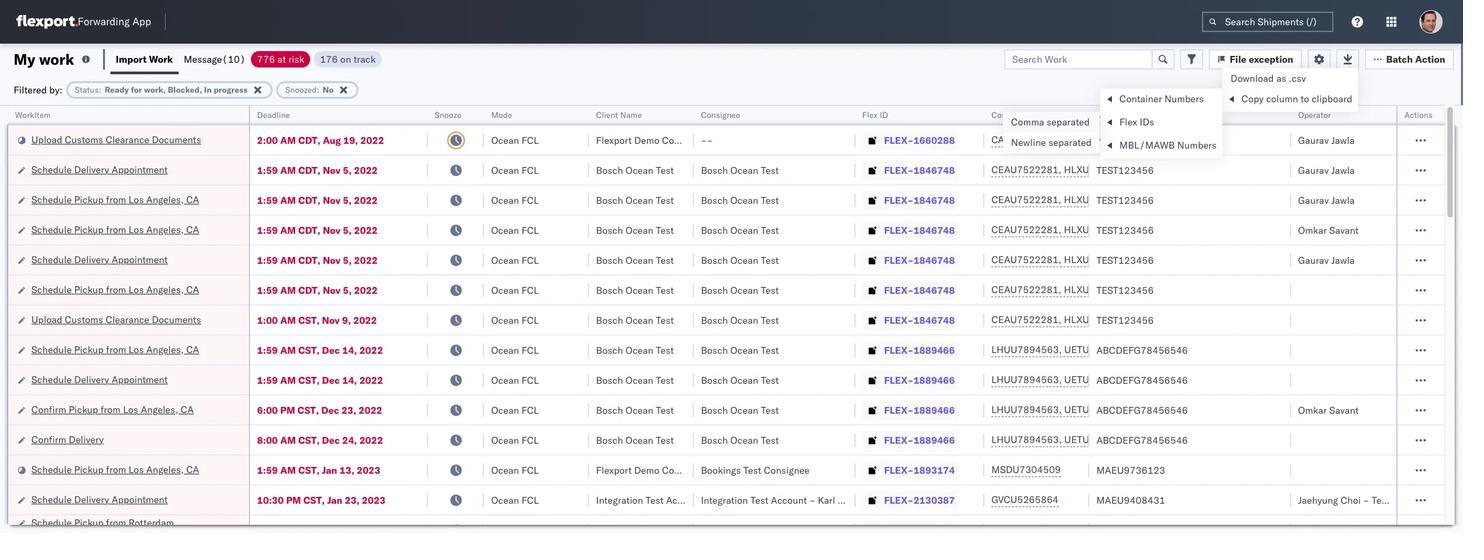 Task type: locate. For each thing, give the bounding box(es) containing it.
mbl/mawb up ymluw236679313
[[1097, 110, 1144, 120]]

container numbers up 'mbl/mawb numbers' button
[[1120, 93, 1204, 105]]

confirm delivery link
[[31, 433, 104, 446]]

numbers
[[1165, 93, 1204, 105], [1031, 110, 1064, 120], [1146, 110, 1180, 120], [1178, 139, 1217, 151]]

1 1889466 from the top
[[914, 344, 955, 356]]

2 upload from the top
[[31, 313, 62, 326]]

1 jawla from the top
[[1332, 134, 1355, 146]]

jan down 13, on the bottom of the page
[[327, 494, 343, 506]]

0 vertical spatial upload customs clearance documents button
[[31, 133, 201, 148]]

2 fcl from the top
[[522, 164, 539, 176]]

gaurav
[[1299, 134, 1329, 146], [1299, 164, 1329, 176], [1299, 194, 1329, 206], [1299, 254, 1329, 266]]

1 upload customs clearance documents link from the top
[[31, 133, 201, 146]]

bosch ocean test
[[596, 164, 674, 176], [701, 164, 779, 176], [596, 194, 674, 206], [701, 194, 779, 206], [596, 224, 674, 236], [701, 224, 779, 236], [596, 254, 674, 266], [701, 254, 779, 266], [596, 284, 674, 296], [701, 284, 779, 296], [596, 314, 674, 326], [701, 314, 779, 326], [596, 344, 674, 356], [701, 344, 779, 356], [596, 374, 674, 386], [701, 374, 779, 386], [596, 404, 674, 416], [701, 404, 779, 416], [596, 434, 674, 446], [701, 434, 779, 446]]

import
[[116, 53, 147, 65]]

4 schedule delivery appointment button from the top
[[31, 493, 168, 508]]

mbl/mawb numbers up ymluw236679313
[[1097, 110, 1180, 120]]

schedule delivery appointment
[[31, 163, 168, 176], [31, 253, 168, 266], [31, 373, 168, 386], [31, 493, 168, 506]]

schedule delivery appointment button for 10:30 pm cst, jan 23, 2023
[[31, 493, 168, 508]]

0 horizontal spatial :
[[99, 84, 101, 94]]

cst, for 10:30 pm cst, jan 23, 2023 schedule delivery appointment link
[[304, 494, 325, 506]]

schedule delivery appointment link for 1:59 am cdt, nov 5, 2022
[[31, 253, 168, 266]]

container numbers
[[1120, 93, 1204, 105], [992, 110, 1064, 120]]

1 horizontal spatial lagerfeld
[[838, 494, 879, 506]]

appointment for 1:59 am cdt, nov 5, 2022
[[112, 253, 168, 266]]

0 vertical spatial mbl/mawb
[[1097, 110, 1144, 120]]

flex- for confirm pickup from los angeles, ca link on the left bottom of page
[[885, 404, 914, 416]]

lhuu7894563, uetu5238478 for confirm pickup from los angeles, ca
[[992, 404, 1131, 416]]

cst, for first schedule pickup from los angeles, ca link from the bottom of the page
[[298, 464, 320, 476]]

4 schedule delivery appointment link from the top
[[31, 493, 168, 506]]

2 flexport from the top
[[596, 464, 632, 476]]

numbers up newline separated
[[1031, 110, 1064, 120]]

1 horizontal spatial container
[[1120, 93, 1163, 105]]

0 vertical spatial 23,
[[342, 404, 356, 416]]

0 horizontal spatial account
[[666, 494, 702, 506]]

3 ceau7522281, from the top
[[992, 224, 1062, 236]]

lhuu7894563, uetu5238478 for schedule delivery appointment
[[992, 374, 1131, 386]]

4 ceau7522281, from the top
[[992, 254, 1062, 266]]

dec for confirm delivery
[[322, 434, 340, 446]]

0 horizontal spatial container
[[992, 110, 1028, 120]]

6 schedule from the top
[[31, 343, 72, 356]]

schedule delivery appointment for 1:59 am cst, dec 14, 2022
[[31, 373, 168, 386]]

5 test123456 from the top
[[1097, 284, 1154, 296]]

newline
[[1012, 136, 1046, 149]]

1 omkar from the top
[[1299, 224, 1327, 236]]

2 demo from the top
[[634, 464, 660, 476]]

0 horizontal spatial container numbers
[[992, 110, 1064, 120]]

1 horizontal spatial integration
[[701, 494, 748, 506]]

container up caiu7969337
[[992, 110, 1028, 120]]

cst, up 8:00 am cst, dec 24, 2022
[[298, 404, 319, 416]]

4 1889466 from the top
[[914, 434, 955, 446]]

1 lhuu7894563, from the top
[[992, 344, 1062, 356]]

1:59 am cst, dec 14, 2022 down 1:00 am cst, nov 9, 2022
[[257, 344, 383, 356]]

list box
[[1223, 68, 1358, 112], [1101, 89, 1223, 158], [1003, 112, 1100, 153]]

: left no
[[317, 84, 319, 94]]

0 vertical spatial documents
[[152, 133, 201, 146]]

flex-1889466 for confirm pickup from los angeles, ca
[[885, 404, 955, 416]]

jan for 13,
[[322, 464, 337, 476]]

resize handle column header
[[233, 106, 249, 533], [412, 106, 428, 533], [468, 106, 485, 533], [573, 106, 589, 533], [678, 106, 694, 533], [840, 106, 856, 533], [969, 106, 985, 533], [1074, 106, 1090, 533], [1276, 106, 1292, 533], [1381, 106, 1397, 533], [1429, 106, 1445, 533]]

integration test account - karl lagerfeld down the bookings
[[596, 494, 774, 506]]

3 lhuu7894563, from the top
[[992, 404, 1062, 416]]

dec
[[322, 344, 340, 356], [322, 374, 340, 386], [321, 404, 339, 416], [322, 434, 340, 446]]

ids
[[1140, 116, 1155, 128]]

schedule pickup from los angeles, ca
[[31, 193, 199, 206], [31, 223, 199, 236], [31, 283, 199, 296], [31, 343, 199, 356], [31, 463, 199, 476]]

container numbers inside button
[[992, 110, 1064, 120]]

1 vertical spatial 14,
[[342, 374, 357, 386]]

lhuu7894563, uetu5238478 for schedule pickup from los angeles, ca
[[992, 344, 1131, 356]]

2 schedule delivery appointment button from the top
[[31, 253, 168, 268]]

pickup inside button
[[69, 403, 98, 416]]

confirm
[[31, 403, 66, 416], [31, 433, 66, 446]]

2 appointment from the top
[[112, 253, 168, 266]]

1 omkar savant from the top
[[1299, 224, 1359, 236]]

1 horizontal spatial karl
[[818, 494, 836, 506]]

6 flex- from the top
[[885, 284, 914, 296]]

1 resize handle column header from the left
[[233, 106, 249, 533]]

jan left 13, on the bottom of the page
[[322, 464, 337, 476]]

1 customs from the top
[[65, 133, 103, 146]]

resize handle column header for client name button
[[678, 106, 694, 533]]

cst, up 6:00 pm cst, dec 23, 2022
[[298, 374, 320, 386]]

4 resize handle column header from the left
[[573, 106, 589, 533]]

ca for first schedule pickup from los angeles, ca button from the top of the page
[[186, 193, 199, 206]]

0 vertical spatial mbl/mawb numbers
[[1097, 110, 1180, 120]]

numbers up ymluw236679313
[[1146, 110, 1180, 120]]

0 vertical spatial savant
[[1330, 224, 1359, 236]]

lagerfeld
[[733, 494, 774, 506], [838, 494, 879, 506]]

ca
[[186, 193, 199, 206], [186, 223, 199, 236], [186, 283, 199, 296], [186, 343, 199, 356], [181, 403, 194, 416], [186, 463, 199, 476]]

test123456
[[1097, 164, 1154, 176], [1097, 194, 1154, 206], [1097, 224, 1154, 236], [1097, 254, 1154, 266], [1097, 284, 1154, 296], [1097, 314, 1154, 326]]

2 resize handle column header from the left
[[412, 106, 428, 533]]

23, for 2023
[[345, 494, 360, 506]]

1 horizontal spatial list box
[[1101, 89, 1223, 158]]

0 vertical spatial omkar savant
[[1299, 224, 1359, 236]]

1 vertical spatial mbl/mawb numbers
[[1120, 139, 1217, 151]]

gaurav jawla for schedule pickup from los angeles, ca
[[1299, 194, 1355, 206]]

message (10)
[[184, 53, 246, 65]]

2 karl from the left
[[818, 494, 836, 506]]

1 savant from the top
[[1330, 224, 1359, 236]]

0 vertical spatial upload
[[31, 133, 62, 146]]

14,
[[342, 344, 357, 356], [342, 374, 357, 386]]

4 test123456 from the top
[[1097, 254, 1154, 266]]

schedule pickup from los angeles, ca for 2nd schedule pickup from los angeles, ca link from the top
[[31, 223, 199, 236]]

2 upload customs clearance documents link from the top
[[31, 313, 201, 326]]

pm right 10:30
[[286, 494, 301, 506]]

13,
[[340, 464, 355, 476]]

gaurav for upload customs clearance documents
[[1299, 134, 1329, 146]]

2 ocean fcl from the top
[[491, 164, 539, 176]]

0 vertical spatial 1:59 am cst, dec 14, 2022
[[257, 344, 383, 356]]

0 vertical spatial upload customs clearance documents link
[[31, 133, 201, 146]]

track
[[354, 53, 376, 65]]

schedule delivery appointment link for 1:59 am cst, dec 14, 2022
[[31, 373, 168, 386]]

1 vertical spatial flexport demo consignee
[[596, 464, 708, 476]]

pm right 6:00
[[280, 404, 295, 416]]

dec up 8:00 am cst, dec 24, 2022
[[321, 404, 339, 416]]

24,
[[342, 434, 357, 446]]

5 schedule pickup from los angeles, ca from the top
[[31, 463, 199, 476]]

1 vertical spatial savant
[[1330, 404, 1359, 416]]

on
[[340, 53, 351, 65]]

omkar savant for test123456
[[1299, 224, 1359, 236]]

8 1:59 from the top
[[257, 464, 278, 476]]

omkar
[[1299, 224, 1327, 236], [1299, 404, 1327, 416]]

pickup for 2nd schedule pickup from los angeles, ca link from the top
[[74, 223, 104, 236]]

los for second schedule pickup from los angeles, ca button from the bottom of the page
[[129, 343, 144, 356]]

ocean
[[491, 134, 519, 146], [491, 164, 519, 176], [626, 164, 654, 176], [731, 164, 759, 176], [491, 194, 519, 206], [626, 194, 654, 206], [731, 194, 759, 206], [491, 224, 519, 236], [626, 224, 654, 236], [731, 224, 759, 236], [491, 254, 519, 266], [626, 254, 654, 266], [731, 254, 759, 266], [491, 284, 519, 296], [626, 284, 654, 296], [731, 284, 759, 296], [491, 314, 519, 326], [626, 314, 654, 326], [731, 314, 759, 326], [491, 344, 519, 356], [626, 344, 654, 356], [731, 344, 759, 356], [491, 374, 519, 386], [626, 374, 654, 386], [731, 374, 759, 386], [491, 404, 519, 416], [626, 404, 654, 416], [731, 404, 759, 416], [491, 434, 519, 446], [626, 434, 654, 446], [731, 434, 759, 446], [491, 464, 519, 476], [491, 494, 519, 506]]

schedule delivery appointment link for 10:30 pm cst, jan 23, 2023
[[31, 493, 168, 506]]

flex- for first schedule pickup from los angeles, ca link from the bottom of the page
[[885, 464, 914, 476]]

mbl/mawb numbers
[[1097, 110, 1180, 120], [1120, 139, 1217, 151]]

6 hlxu6269489, from the top
[[1064, 314, 1134, 326]]

1 vertical spatial confirm
[[31, 433, 66, 446]]

cst, down 1:59 am cst, jan 13, 2023
[[304, 494, 325, 506]]

2 schedule delivery appointment link from the top
[[31, 253, 168, 266]]

list box containing comma separated
[[1003, 112, 1100, 153]]

13 ocean fcl from the top
[[491, 494, 539, 506]]

3 ceau7522281, hlxu6269489, hlxu8034992 from the top
[[992, 224, 1204, 236]]

2 flex-1889466 from the top
[[885, 374, 955, 386]]

mbl/mawb numbers down the ids
[[1120, 139, 1217, 151]]

1:00
[[257, 314, 278, 326]]

2 schedule pickup from los angeles, ca button from the top
[[31, 223, 199, 238]]

container up flex ids
[[1120, 93, 1163, 105]]

schedule inside schedule pickup from rotterdam, netherlands
[[31, 517, 72, 529]]

batch
[[1387, 53, 1414, 65]]

exception
[[1249, 53, 1294, 65]]

lhuu7894563, for schedule pickup from los angeles, ca
[[992, 344, 1062, 356]]

hlxu6269489, for fourth schedule pickup from los angeles, ca button from the bottom
[[1064, 224, 1134, 236]]

5 flex-1846748 from the top
[[885, 284, 955, 296]]

1 ocean fcl from the top
[[491, 134, 539, 146]]

appointment
[[112, 163, 168, 176], [112, 253, 168, 266], [112, 373, 168, 386], [112, 493, 168, 506]]

los
[[129, 193, 144, 206], [129, 223, 144, 236], [129, 283, 144, 296], [129, 343, 144, 356], [123, 403, 138, 416], [129, 463, 144, 476]]

schedule delivery appointment link
[[31, 163, 168, 176], [31, 253, 168, 266], [31, 373, 168, 386], [31, 493, 168, 506]]

0 vertical spatial clearance
[[106, 133, 149, 146]]

savant
[[1330, 224, 1359, 236], [1330, 404, 1359, 416]]

abcdefg78456546 for confirm delivery
[[1097, 434, 1189, 446]]

flex id
[[863, 110, 888, 120]]

1 vertical spatial customs
[[65, 313, 103, 326]]

upload customs clearance documents link
[[31, 133, 201, 146], [31, 313, 201, 326]]

delivery inside 'link'
[[69, 433, 104, 446]]

0 vertical spatial 14,
[[342, 344, 357, 356]]

from
[[106, 193, 126, 206], [106, 223, 126, 236], [106, 283, 126, 296], [106, 343, 126, 356], [101, 403, 121, 416], [106, 463, 126, 476], [106, 517, 126, 529]]

hlxu6269489, for 1st upload customs clearance documents button from the bottom
[[1064, 314, 1134, 326]]

0 vertical spatial container
[[1120, 93, 1163, 105]]

dec down 1:00 am cst, nov 9, 2022
[[322, 344, 340, 356]]

angeles, inside button
[[141, 403, 178, 416]]

container numbers up caiu7969337
[[992, 110, 1064, 120]]

5 1:59 from the top
[[257, 284, 278, 296]]

comma separated
[[1012, 116, 1090, 128]]

2 test123456 from the top
[[1097, 194, 1154, 206]]

demo
[[634, 134, 660, 146], [634, 464, 660, 476]]

1 vertical spatial 2023
[[362, 494, 386, 506]]

flex left id
[[863, 110, 878, 120]]

maeu9736123
[[1097, 464, 1166, 476]]

pickup for "schedule pickup from rotterdam, netherlands" 'link'
[[74, 517, 104, 529]]

2 integration from the left
[[701, 494, 748, 506]]

mbl/mawb down the ids
[[1120, 139, 1175, 151]]

23, for 2022
[[342, 404, 356, 416]]

1 vertical spatial omkar savant
[[1299, 404, 1359, 416]]

ceau7522281, for 1st upload customs clearance documents button from the bottom
[[992, 314, 1062, 326]]

flex for flex id
[[863, 110, 878, 120]]

bosch
[[596, 164, 623, 176], [701, 164, 728, 176], [596, 194, 623, 206], [701, 194, 728, 206], [596, 224, 623, 236], [701, 224, 728, 236], [596, 254, 623, 266], [701, 254, 728, 266], [596, 284, 623, 296], [701, 284, 728, 296], [596, 314, 623, 326], [701, 314, 728, 326], [596, 344, 623, 356], [701, 344, 728, 356], [596, 374, 623, 386], [701, 374, 728, 386], [596, 404, 623, 416], [701, 404, 728, 416], [596, 434, 623, 446], [701, 434, 728, 446]]

delivery for 8:00 am cst, dec 24, 2022
[[69, 433, 104, 446]]

ceau7522281, hlxu6269489, hlxu8034992 for 1:59 am cdt, nov 5, 2022 schedule delivery appointment button
[[992, 254, 1204, 266]]

2 ceau7522281, hlxu6269489, hlxu8034992 from the top
[[992, 194, 1204, 206]]

1 vertical spatial container
[[992, 110, 1028, 120]]

0 horizontal spatial karl
[[713, 494, 731, 506]]

separated for newline separated
[[1049, 136, 1092, 149]]

2 integration test account - karl lagerfeld from the left
[[701, 494, 879, 506]]

batch action
[[1387, 53, 1446, 65]]

0 horizontal spatial integration
[[596, 494, 643, 506]]

lhuu7894563, for confirm pickup from los angeles, ca
[[992, 404, 1062, 416]]

omkar for abcdefg78456546
[[1299, 404, 1327, 416]]

9 schedule from the top
[[31, 493, 72, 506]]

2 lhuu7894563, uetu5238478 from the top
[[992, 374, 1131, 386]]

omkar for test123456
[[1299, 224, 1327, 236]]

1 vertical spatial flexport
[[596, 464, 632, 476]]

1 gaurav jawla from the top
[[1299, 134, 1355, 146]]

clearance for second upload customs clearance documents button from the bottom of the page
[[106, 133, 149, 146]]

2 5, from the top
[[343, 194, 352, 206]]

2 ceau7522281, from the top
[[992, 194, 1062, 206]]

jaehyung
[[1299, 494, 1339, 506]]

1 vertical spatial separated
[[1049, 136, 1092, 149]]

ceau7522281, hlxu6269489, hlxu8034992 for fourth schedule pickup from los angeles, ca button from the bottom
[[992, 224, 1204, 236]]

container
[[1120, 93, 1163, 105], [992, 110, 1028, 120]]

2 1:59 am cdt, nov 5, 2022 from the top
[[257, 194, 378, 206]]

id
[[880, 110, 888, 120]]

download
[[1231, 72, 1275, 85]]

0 vertical spatial customs
[[65, 133, 103, 146]]

1 flex-1889466 from the top
[[885, 344, 955, 356]]

0 horizontal spatial list box
[[1003, 112, 1100, 153]]

caiu7969337
[[992, 134, 1056, 146]]

1:59 am cst, dec 14, 2022 for schedule delivery appointment
[[257, 374, 383, 386]]

dec left 24,
[[322, 434, 340, 446]]

separated up newline separated
[[1047, 116, 1090, 128]]

batch action button
[[1366, 49, 1455, 69]]

2023 down 1:59 am cst, jan 13, 2023
[[362, 494, 386, 506]]

6 am from the top
[[280, 284, 296, 296]]

-
[[701, 134, 707, 146], [707, 134, 713, 146], [705, 494, 711, 506], [810, 494, 816, 506], [1364, 494, 1370, 506]]

status
[[75, 84, 99, 94]]

cst, up 1:59 am cst, jan 13, 2023
[[298, 434, 320, 446]]

uetu5238478 for schedule delivery appointment
[[1065, 374, 1131, 386]]

0 vertical spatial pm
[[280, 404, 295, 416]]

2023
[[357, 464, 381, 476], [362, 494, 386, 506]]

schedule delivery appointment for 10:30 pm cst, jan 23, 2023
[[31, 493, 168, 506]]

2 omkar from the top
[[1299, 404, 1327, 416]]

1 1:59 am cdt, nov 5, 2022 from the top
[[257, 164, 378, 176]]

flex-2130387 button
[[863, 491, 958, 510], [863, 491, 958, 510]]

2 schedule pickup from los angeles, ca link from the top
[[31, 223, 199, 236]]

2 upload customs clearance documents button from the top
[[31, 313, 201, 328]]

1 hlxu8034992 from the top
[[1137, 164, 1204, 176]]

dec up 6:00 pm cst, dec 23, 2022
[[322, 374, 340, 386]]

confirm pickup from los angeles, ca
[[31, 403, 194, 416]]

lhuu7894563, for schedule delivery appointment
[[992, 374, 1062, 386]]

in
[[204, 84, 212, 94]]

1 gaurav from the top
[[1299, 134, 1329, 146]]

customs
[[65, 133, 103, 146], [65, 313, 103, 326]]

account down bookings test consignee
[[771, 494, 807, 506]]

0 vertical spatial flexport demo consignee
[[596, 134, 708, 146]]

list box containing container numbers
[[1101, 89, 1223, 158]]

0 vertical spatial separated
[[1047, 116, 1090, 128]]

1 vertical spatial documents
[[152, 313, 201, 326]]

23, down 13, on the bottom of the page
[[345, 494, 360, 506]]

schedule pickup from los angeles, ca for first schedule pickup from los angeles, ca link from the bottom of the page
[[31, 463, 199, 476]]

4 lhuu7894563, from the top
[[992, 434, 1062, 446]]

5 hlxu8034992 from the top
[[1137, 284, 1204, 296]]

:
[[99, 84, 101, 94], [317, 84, 319, 94]]

0 vertical spatial jan
[[322, 464, 337, 476]]

mbl/mawb
[[1097, 110, 1144, 120], [1120, 139, 1175, 151]]

download as .csv
[[1231, 72, 1307, 85]]

4 appointment from the top
[[112, 493, 168, 506]]

ceau7522281, for 1:59 am cdt, nov 5, 2022 schedule delivery appointment button
[[992, 254, 1062, 266]]

6 flex-1846748 from the top
[[885, 314, 955, 326]]

numbers inside button
[[1146, 110, 1180, 120]]

0 vertical spatial flexport
[[596, 134, 632, 146]]

6 cdt, from the top
[[298, 284, 321, 296]]

lagerfeld down bookings test consignee
[[733, 494, 774, 506]]

hlxu6269489,
[[1064, 164, 1134, 176], [1064, 194, 1134, 206], [1064, 224, 1134, 236], [1064, 254, 1134, 266], [1064, 284, 1134, 296], [1064, 314, 1134, 326]]

1 vertical spatial container numbers
[[992, 110, 1064, 120]]

0 vertical spatial upload customs clearance documents
[[31, 133, 201, 146]]

ca for 1st schedule pickup from los angeles, ca button from the bottom of the page
[[186, 463, 199, 476]]

ocean fcl
[[491, 134, 539, 146], [491, 164, 539, 176], [491, 194, 539, 206], [491, 224, 539, 236], [491, 254, 539, 266], [491, 284, 539, 296], [491, 314, 539, 326], [491, 344, 539, 356], [491, 374, 539, 386], [491, 404, 539, 416], [491, 434, 539, 446], [491, 464, 539, 476], [491, 494, 539, 506]]

operator
[[1299, 110, 1332, 120]]

0 vertical spatial confirm
[[31, 403, 66, 416]]

ceau7522281,
[[992, 164, 1062, 176], [992, 194, 1062, 206], [992, 224, 1062, 236], [992, 254, 1062, 266], [992, 284, 1062, 296], [992, 314, 1062, 326]]

flex inside button
[[863, 110, 878, 120]]

0 horizontal spatial lagerfeld
[[733, 494, 774, 506]]

1 lhuu7894563, uetu5238478 from the top
[[992, 344, 1131, 356]]

5 flex- from the top
[[885, 254, 914, 266]]

mbl/mawb numbers button
[[1090, 107, 1278, 121]]

flexport for -
[[596, 134, 632, 146]]

1 vertical spatial clearance
[[106, 313, 149, 326]]

abcdefg78456546 for schedule delivery appointment
[[1097, 374, 1189, 386]]

integration test account - karl lagerfeld down bookings test consignee
[[701, 494, 879, 506]]

8 resize handle column header from the left
[[1074, 106, 1090, 533]]

ca for fourth schedule pickup from los angeles, ca button from the bottom
[[186, 223, 199, 236]]

2 lhuu7894563, from the top
[[992, 374, 1062, 386]]

flexport for bookings
[[596, 464, 632, 476]]

1 horizontal spatial account
[[771, 494, 807, 506]]

account
[[666, 494, 702, 506], [771, 494, 807, 506]]

1 vertical spatial jan
[[327, 494, 343, 506]]

schedule pickup from rotterdam, netherlands button
[[31, 516, 231, 533]]

Search Work text field
[[1005, 49, 1153, 69]]

1 vertical spatial upload customs clearance documents
[[31, 313, 201, 326]]

appointment for 1:59 am cst, dec 14, 2022
[[112, 373, 168, 386]]

1 vertical spatial pm
[[286, 494, 301, 506]]

pickup inside schedule pickup from rotterdam, netherlands
[[74, 517, 104, 529]]

0 vertical spatial 2023
[[357, 464, 381, 476]]

7 fcl from the top
[[522, 314, 539, 326]]

container numbers button
[[985, 107, 1076, 121]]

: left ready
[[99, 84, 101, 94]]

ca for confirm pickup from los angeles, ca button
[[181, 403, 194, 416]]

jan for 23,
[[327, 494, 343, 506]]

cst, for 4th schedule pickup from los angeles, ca link from the top of the page
[[298, 344, 320, 356]]

0 vertical spatial container numbers
[[1120, 93, 1204, 105]]

flexport
[[596, 134, 632, 146], [596, 464, 632, 476]]

23, up 24,
[[342, 404, 356, 416]]

integration
[[596, 494, 643, 506], [701, 494, 748, 506]]

1 vertical spatial upload customs clearance documents button
[[31, 313, 201, 328]]

upload
[[31, 133, 62, 146], [31, 313, 62, 326]]

schedule delivery appointment button for 1:59 am cst, dec 14, 2022
[[31, 373, 168, 388]]

6:00
[[257, 404, 278, 416]]

0 horizontal spatial flex
[[863, 110, 878, 120]]

2 1889466 from the top
[[914, 374, 955, 386]]

forwarding app link
[[16, 15, 151, 29]]

omkar savant
[[1299, 224, 1359, 236], [1299, 404, 1359, 416]]

confirm inside 'link'
[[31, 433, 66, 446]]

flex- for 10:30 pm cst, jan 23, 2023 schedule delivery appointment link
[[885, 494, 914, 506]]

consignee inside 'button'
[[701, 110, 741, 120]]

2 flex- from the top
[[885, 164, 914, 176]]

11 flex- from the top
[[885, 434, 914, 446]]

flexport demo consignee for --
[[596, 134, 708, 146]]

14, up 6:00 pm cst, dec 23, 2022
[[342, 374, 357, 386]]

1 vertical spatial omkar
[[1299, 404, 1327, 416]]

1 cdt, from the top
[[298, 134, 321, 146]]

upload customs clearance documents link for second upload customs clearance documents button from the bottom of the page
[[31, 133, 201, 146]]

2023 right 13, on the bottom of the page
[[357, 464, 381, 476]]

cst, for confirm pickup from los angeles, ca link on the left bottom of page
[[298, 404, 319, 416]]

1 upload customs clearance documents button from the top
[[31, 133, 201, 148]]

2022
[[361, 134, 384, 146], [354, 164, 378, 176], [354, 194, 378, 206], [354, 224, 378, 236], [354, 254, 378, 266], [354, 284, 378, 296], [353, 314, 377, 326], [360, 344, 383, 356], [360, 374, 383, 386], [359, 404, 383, 416], [360, 434, 383, 446]]

14, down 9, in the left bottom of the page
[[342, 344, 357, 356]]

ca inside confirm pickup from los angeles, ca link
[[181, 403, 194, 416]]

8 am from the top
[[280, 344, 296, 356]]

7 am from the top
[[280, 314, 296, 326]]

mode
[[491, 110, 512, 120]]

4 flex-1846748 from the top
[[885, 254, 955, 266]]

uetu5238478
[[1065, 344, 1131, 356], [1065, 374, 1131, 386], [1065, 404, 1131, 416], [1065, 434, 1131, 446]]

jawla for upload customs clearance documents
[[1332, 134, 1355, 146]]

1 vertical spatial 1:59 am cst, dec 14, 2022
[[257, 374, 383, 386]]

2 schedule from the top
[[31, 193, 72, 206]]

mode button
[[485, 107, 576, 121]]

flex-1846748 button
[[863, 161, 958, 180], [863, 161, 958, 180], [863, 191, 958, 210], [863, 191, 958, 210], [863, 221, 958, 240], [863, 221, 958, 240], [863, 251, 958, 270], [863, 251, 958, 270], [863, 281, 958, 300], [863, 281, 958, 300], [863, 311, 958, 330], [863, 311, 958, 330]]

0 vertical spatial demo
[[634, 134, 660, 146]]

1 test123456 from the top
[[1097, 164, 1154, 176]]

2 1846748 from the top
[[914, 194, 955, 206]]

gaurav jawla for upload customs clearance documents
[[1299, 134, 1355, 146]]

1 vertical spatial upload customs clearance documents link
[[31, 313, 201, 326]]

5 schedule pickup from los angeles, ca button from the top
[[31, 463, 199, 478]]

resize handle column header for flex id button
[[969, 106, 985, 533]]

1 vertical spatial upload
[[31, 313, 62, 326]]

separated down comma separated
[[1049, 136, 1092, 149]]

1 vertical spatial demo
[[634, 464, 660, 476]]

0 vertical spatial omkar
[[1299, 224, 1327, 236]]

11 am from the top
[[280, 464, 296, 476]]

cst, down 8:00 am cst, dec 24, 2022
[[298, 464, 320, 476]]

lagerfeld left "flex-2130387" at the right of the page
[[838, 494, 879, 506]]

2 horizontal spatial list box
[[1223, 68, 1358, 112]]

omkar savant for abcdefg78456546
[[1299, 404, 1359, 416]]

2 clearance from the top
[[106, 313, 149, 326]]

jawla for schedule delivery appointment
[[1332, 164, 1355, 176]]

cst,
[[298, 314, 320, 326], [298, 344, 320, 356], [298, 374, 320, 386], [298, 404, 319, 416], [298, 434, 320, 446], [298, 464, 320, 476], [304, 494, 325, 506]]

5 resize handle column header from the left
[[678, 106, 694, 533]]

1 horizontal spatial flex
[[1120, 116, 1138, 128]]

2 : from the left
[[317, 84, 319, 94]]

account down the bookings
[[666, 494, 702, 506]]

6 1846748 from the top
[[914, 314, 955, 326]]

flex-1893174 button
[[863, 461, 958, 480], [863, 461, 958, 480]]

3 test123456 from the top
[[1097, 224, 1154, 236]]

flex-1889466 for schedule pickup from los angeles, ca
[[885, 344, 955, 356]]

1 upload customs clearance documents from the top
[[31, 133, 201, 146]]

1 horizontal spatial :
[[317, 84, 319, 94]]

cst, down 1:00 am cst, nov 9, 2022
[[298, 344, 320, 356]]

5 hlxu6269489, from the top
[[1064, 284, 1134, 296]]

1 vertical spatial 23,
[[345, 494, 360, 506]]

gvcu5265864
[[992, 494, 1059, 506]]

flex left the ids
[[1120, 116, 1138, 128]]

1:59 am cst, dec 14, 2022 up 6:00 pm cst, dec 23, 2022
[[257, 374, 383, 386]]



Task type: vqa. For each thing, say whether or not it's contained in the screenshot.


Task type: describe. For each thing, give the bounding box(es) containing it.
schedule delivery appointment button for 1:59 am cdt, nov 5, 2022
[[31, 253, 168, 268]]

schedule pickup from los angeles, ca for 3rd schedule pickup from los angeles, ca link from the bottom of the page
[[31, 283, 199, 296]]

1 appointment from the top
[[112, 163, 168, 176]]

11 resize handle column header from the left
[[1429, 106, 1445, 533]]

14, for schedule pickup from los angeles, ca
[[342, 344, 357, 356]]

documents for second upload customs clearance documents button from the bottom of the page
[[152, 133, 201, 146]]

1 ceau7522281, hlxu6269489, hlxu8034992 from the top
[[992, 164, 1204, 176]]

confirm delivery button
[[31, 433, 104, 448]]

at
[[278, 53, 286, 65]]

pickup for fifth schedule pickup from los angeles, ca link from the bottom of the page
[[74, 193, 104, 206]]

netherlands
[[31, 530, 85, 533]]

1 schedule from the top
[[31, 163, 72, 176]]

10 ocean fcl from the top
[[491, 404, 539, 416]]

upload for second upload customs clearance documents button from the bottom of the page
[[31, 133, 62, 146]]

5 1846748 from the top
[[914, 284, 955, 296]]

flex ids
[[1120, 116, 1155, 128]]

file
[[1230, 53, 1247, 65]]

filtered
[[14, 84, 47, 96]]

confirm pickup from los angeles, ca button
[[31, 403, 194, 418]]

flex-1889466 for confirm delivery
[[885, 434, 955, 446]]

1 account from the left
[[666, 494, 702, 506]]

resize handle column header for container numbers button
[[1074, 106, 1090, 533]]

4 ocean fcl from the top
[[491, 224, 539, 236]]

1 flex-1846748 from the top
[[885, 164, 955, 176]]

upload for 1st upload customs clearance documents button from the bottom
[[31, 313, 62, 326]]

mbl/mawb numbers inside button
[[1097, 110, 1180, 120]]

2 flex-1846748 from the top
[[885, 194, 955, 206]]

7 1:59 from the top
[[257, 374, 278, 386]]

los for fourth schedule pickup from los angeles, ca button from the bottom
[[129, 223, 144, 236]]

10:30 pm cst, jan 23, 2023
[[257, 494, 386, 506]]

list box containing download as .csv
[[1223, 68, 1358, 112]]

snooze
[[435, 110, 462, 120]]

1 integration from the left
[[596, 494, 643, 506]]

pickup for 4th schedule pickup from los angeles, ca link from the top of the page
[[74, 343, 104, 356]]

pm for 10:30
[[286, 494, 301, 506]]

9 am from the top
[[280, 374, 296, 386]]

msdu7304509
[[992, 464, 1061, 476]]

abcdefg78456546 for confirm pickup from los angeles, ca
[[1097, 404, 1189, 416]]

2023 for 1:59 am cst, jan 13, 2023
[[357, 464, 381, 476]]

schedule pickup from los angeles, ca for fifth schedule pickup from los angeles, ca link from the bottom of the page
[[31, 193, 199, 206]]

flex id button
[[856, 107, 971, 121]]

8:00
[[257, 434, 278, 446]]

confirm pickup from los angeles, ca link
[[31, 403, 194, 416]]

1 5, from the top
[[343, 164, 352, 176]]

resize handle column header for consignee 'button'
[[840, 106, 856, 533]]

copy column to clipboard
[[1242, 93, 1353, 105]]

work,
[[144, 84, 166, 94]]

3 cdt, from the top
[[298, 194, 321, 206]]

1 schedule delivery appointment link from the top
[[31, 163, 168, 176]]

demo for bookings
[[634, 464, 660, 476]]

1889466 for schedule pickup from los angeles, ca
[[914, 344, 955, 356]]

delivery for 10:30 pm cst, jan 23, 2023
[[74, 493, 109, 506]]

filtered by:
[[14, 84, 62, 96]]

los for confirm pickup from los angeles, ca button
[[123, 403, 138, 416]]

8 fcl from the top
[[522, 344, 539, 356]]

bookings
[[701, 464, 741, 476]]

gaurav for schedule delivery appointment
[[1299, 164, 1329, 176]]

import work button
[[110, 44, 178, 74]]

copy
[[1242, 93, 1264, 105]]

3 flex- from the top
[[885, 194, 914, 206]]

--
[[701, 134, 713, 146]]

ca for second schedule pickup from los angeles, ca button from the bottom of the page
[[186, 343, 199, 356]]

12 ocean fcl from the top
[[491, 464, 539, 476]]

los for third schedule pickup from los angeles, ca button
[[129, 283, 144, 296]]

5 cdt, from the top
[[298, 254, 321, 266]]

jawla for schedule pickup from los angeles, ca
[[1332, 194, 1355, 206]]

1 flex- from the top
[[885, 134, 914, 146]]

11 ocean fcl from the top
[[491, 434, 539, 446]]

4 5, from the top
[[343, 254, 352, 266]]

flex for flex ids
[[1120, 116, 1138, 128]]

1889466 for confirm pickup from los angeles, ca
[[914, 404, 955, 416]]

1889466 for confirm delivery
[[914, 434, 955, 446]]

176
[[320, 53, 338, 65]]

2 cdt, from the top
[[298, 164, 321, 176]]

13 fcl from the top
[[522, 494, 539, 506]]

risk
[[289, 53, 305, 65]]

upload customs clearance documents for 1st upload customs clearance documents button from the bottom
[[31, 313, 201, 326]]

file exception
[[1230, 53, 1294, 65]]

1 horizontal spatial container numbers
[[1120, 93, 1204, 105]]

6 hlxu8034992 from the top
[[1137, 314, 1204, 326]]

1 schedule delivery appointment from the top
[[31, 163, 168, 176]]

1 lagerfeld from the left
[[733, 494, 774, 506]]

flex- for 3rd schedule pickup from los angeles, ca link from the bottom of the page
[[885, 284, 914, 296]]

3 1846748 from the top
[[914, 224, 955, 236]]

pickup for confirm pickup from los angeles, ca link on the left bottom of page
[[69, 403, 98, 416]]

forwarding
[[78, 15, 130, 28]]

resize handle column header for deadline button
[[412, 106, 428, 533]]

3 hlxu8034992 from the top
[[1137, 224, 1204, 236]]

savant for test123456
[[1330, 224, 1359, 236]]

clipboard
[[1312, 93, 1353, 105]]

lhuu7894563, uetu5238478 for confirm delivery
[[992, 434, 1131, 446]]

5 5, from the top
[[343, 284, 352, 296]]

1 ceau7522281, from the top
[[992, 164, 1062, 176]]

from inside schedule pickup from rotterdam, netherlands
[[106, 517, 126, 529]]

2130387
[[914, 494, 955, 506]]

upload customs clearance documents for second upload customs clearance documents button from the bottom of the page
[[31, 133, 201, 146]]

confirm for confirm delivery
[[31, 433, 66, 446]]

flexport. image
[[16, 15, 78, 29]]

3 schedule pickup from los angeles, ca button from the top
[[31, 283, 199, 298]]

pm for 6:00
[[280, 404, 295, 416]]

1 hlxu6269489, from the top
[[1064, 164, 1134, 176]]

5 fcl from the top
[[522, 254, 539, 266]]

message
[[184, 53, 222, 65]]

customs for second upload customs clearance documents button from the bottom of the page
[[65, 133, 103, 146]]

5 schedule from the top
[[31, 283, 72, 296]]

1 schedule delivery appointment button from the top
[[31, 163, 168, 178]]

.csv
[[1289, 72, 1307, 85]]

3 resize handle column header from the left
[[468, 106, 485, 533]]

1:00 am cst, nov 9, 2022
[[257, 314, 377, 326]]

mbl/mawb inside 'mbl/mawb numbers' button
[[1097, 110, 1144, 120]]

numbers down 'mbl/mawb numbers' button
[[1178, 139, 1217, 151]]

deadline
[[257, 110, 290, 120]]

3 fcl from the top
[[522, 194, 539, 206]]

4 1846748 from the top
[[914, 254, 955, 266]]

3 1:59 from the top
[[257, 224, 278, 236]]

776 at risk
[[257, 53, 305, 65]]

my work
[[14, 49, 74, 69]]

consignee button
[[694, 107, 842, 121]]

1:59 am cst, jan 13, 2023
[[257, 464, 381, 476]]

ready
[[105, 84, 129, 94]]

1 schedule pickup from los angeles, ca link from the top
[[31, 193, 199, 206]]

confirm delivery
[[31, 433, 104, 446]]

flex-1889466 for schedule delivery appointment
[[885, 374, 955, 386]]

name
[[621, 110, 642, 120]]

ceau7522281, for third schedule pickup from los angeles, ca button
[[992, 284, 1062, 296]]

schedule pickup from rotterdam, netherlands
[[31, 517, 177, 533]]

work
[[149, 53, 173, 65]]

1 vertical spatial mbl/mawb
[[1120, 139, 1175, 151]]

rotterdam,
[[129, 517, 177, 529]]

pickup for first schedule pickup from los angeles, ca link from the bottom of the page
[[74, 463, 104, 476]]

ymluw236679313
[[1097, 134, 1185, 146]]

4 schedule pickup from los angeles, ca button from the top
[[31, 343, 199, 358]]

(10)
[[222, 53, 246, 65]]

column
[[1267, 93, 1299, 105]]

6 1:59 from the top
[[257, 344, 278, 356]]

forwarding app
[[78, 15, 151, 28]]

776
[[257, 53, 275, 65]]

5 1:59 am cdt, nov 5, 2022 from the top
[[257, 284, 378, 296]]

1 am from the top
[[280, 134, 296, 146]]

abcdefg78456546 for schedule pickup from los angeles, ca
[[1097, 344, 1189, 356]]

client
[[596, 110, 618, 120]]

7 ocean fcl from the top
[[491, 314, 539, 326]]

import work
[[116, 53, 173, 65]]

blocked,
[[168, 84, 202, 94]]

uetu5238478 for confirm delivery
[[1065, 434, 1131, 446]]

dec for schedule pickup from los angeles, ca
[[322, 344, 340, 356]]

2 hlxu8034992 from the top
[[1137, 194, 1204, 206]]

3 schedule from the top
[[31, 223, 72, 236]]

jaehyung choi - test origin agent
[[1299, 494, 1447, 506]]

3 am from the top
[[280, 194, 296, 206]]

ceau7522281, hlxu6269489, hlxu8034992 for 1st upload customs clearance documents button from the bottom
[[992, 314, 1204, 326]]

delivery for 1:59 am cst, dec 14, 2022
[[74, 373, 109, 386]]

cst, left 9, in the left bottom of the page
[[298, 314, 320, 326]]

maeu9408431
[[1097, 494, 1166, 506]]

2:00 am cdt, aug 19, 2022
[[257, 134, 384, 146]]

snoozed
[[285, 84, 317, 94]]

2023 for 10:30 pm cst, jan 23, 2023
[[362, 494, 386, 506]]

flex-1893174
[[885, 464, 955, 476]]

1:59 am cst, dec 14, 2022 for schedule pickup from los angeles, ca
[[257, 344, 383, 356]]

7 flex- from the top
[[885, 314, 914, 326]]

3 5, from the top
[[343, 224, 352, 236]]

19,
[[343, 134, 358, 146]]

176 on track
[[320, 53, 376, 65]]

agent
[[1421, 494, 1447, 506]]

4 1:59 from the top
[[257, 254, 278, 266]]

from inside button
[[101, 403, 121, 416]]

6 fcl from the top
[[522, 284, 539, 296]]

flex-2130387
[[885, 494, 955, 506]]

5 am from the top
[[280, 254, 296, 266]]

5 ocean fcl from the top
[[491, 254, 539, 266]]

flex- for 2nd schedule pickup from los angeles, ca link from the top
[[885, 224, 914, 236]]

aug
[[323, 134, 341, 146]]

no
[[323, 84, 334, 94]]

my
[[14, 49, 35, 69]]

8:00 am cst, dec 24, 2022
[[257, 434, 383, 446]]

los for 1st schedule pickup from los angeles, ca button from the bottom of the page
[[129, 463, 144, 476]]

gaurav for schedule pickup from los angeles, ca
[[1299, 194, 1329, 206]]

deadline button
[[250, 107, 414, 121]]

newline separated
[[1012, 136, 1092, 149]]

dec for confirm pickup from los angeles, ca
[[321, 404, 339, 416]]

container inside container numbers button
[[992, 110, 1028, 120]]

app
[[132, 15, 151, 28]]

11 fcl from the top
[[522, 434, 539, 446]]

work
[[39, 49, 74, 69]]

flex- for schedule delivery appointment link corresponding to 1:59 am cst, dec 14, 2022
[[885, 374, 914, 386]]

gaurav jawla for schedule delivery appointment
[[1299, 164, 1355, 176]]

1 fcl from the top
[[522, 134, 539, 146]]

9,
[[342, 314, 351, 326]]

8 ocean fcl from the top
[[491, 344, 539, 356]]

4 gaurav from the top
[[1299, 254, 1329, 266]]

1 karl from the left
[[713, 494, 731, 506]]

2 account from the left
[[771, 494, 807, 506]]

numbers up 'mbl/mawb numbers' button
[[1165, 93, 1204, 105]]

schedule pickup from rotterdam, netherlands link
[[31, 516, 231, 533]]

savant for abcdefg78456546
[[1330, 404, 1359, 416]]

bookings test consignee
[[701, 464, 810, 476]]

action
[[1416, 53, 1446, 65]]

4 schedule pickup from los angeles, ca link from the top
[[31, 343, 199, 356]]

progress
[[214, 84, 248, 94]]

Search Shipments (/) text field
[[1203, 12, 1334, 32]]

cst, for schedule delivery appointment link corresponding to 1:59 am cst, dec 14, 2022
[[298, 374, 320, 386]]

4 1:59 am cdt, nov 5, 2022 from the top
[[257, 254, 378, 266]]

9 ocean fcl from the top
[[491, 374, 539, 386]]

1889466 for schedule delivery appointment
[[914, 374, 955, 386]]

4 fcl from the top
[[522, 224, 539, 236]]

4 jawla from the top
[[1332, 254, 1355, 266]]

1 1846748 from the top
[[914, 164, 955, 176]]

1893174
[[914, 464, 955, 476]]

flex- for 4th schedule pickup from los angeles, ca link from the top of the page
[[885, 344, 914, 356]]

4 am from the top
[[280, 224, 296, 236]]

numbers inside button
[[1031, 110, 1064, 120]]

to
[[1301, 93, 1310, 105]]

4 schedule from the top
[[31, 253, 72, 266]]

flex- for confirm delivery 'link'
[[885, 434, 914, 446]]

schedule pickup from los angeles, ca for 4th schedule pickup from los angeles, ca link from the top of the page
[[31, 343, 199, 356]]

6 test123456 from the top
[[1097, 314, 1154, 326]]

: for snoozed
[[317, 84, 319, 94]]

8 schedule from the top
[[31, 463, 72, 476]]

upload customs clearance documents link for 1st upload customs clearance documents button from the bottom
[[31, 313, 201, 326]]

snoozed : no
[[285, 84, 334, 94]]

clearance for 1st upload customs clearance documents button from the bottom
[[106, 313, 149, 326]]

10 resize handle column header from the left
[[1381, 106, 1397, 533]]

: for status
[[99, 84, 101, 94]]

by:
[[49, 84, 62, 96]]

flexport demo consignee for bookings test consignee
[[596, 464, 708, 476]]

lhuu7894563, for confirm delivery
[[992, 434, 1062, 446]]

delivery for 1:59 am cdt, nov 5, 2022
[[74, 253, 109, 266]]

for
[[131, 84, 142, 94]]

6:00 pm cst, dec 23, 2022
[[257, 404, 383, 416]]

workitem button
[[8, 107, 235, 121]]

3 flex-1846748 from the top
[[885, 224, 955, 236]]

5 schedule pickup from los angeles, ca link from the top
[[31, 463, 199, 476]]



